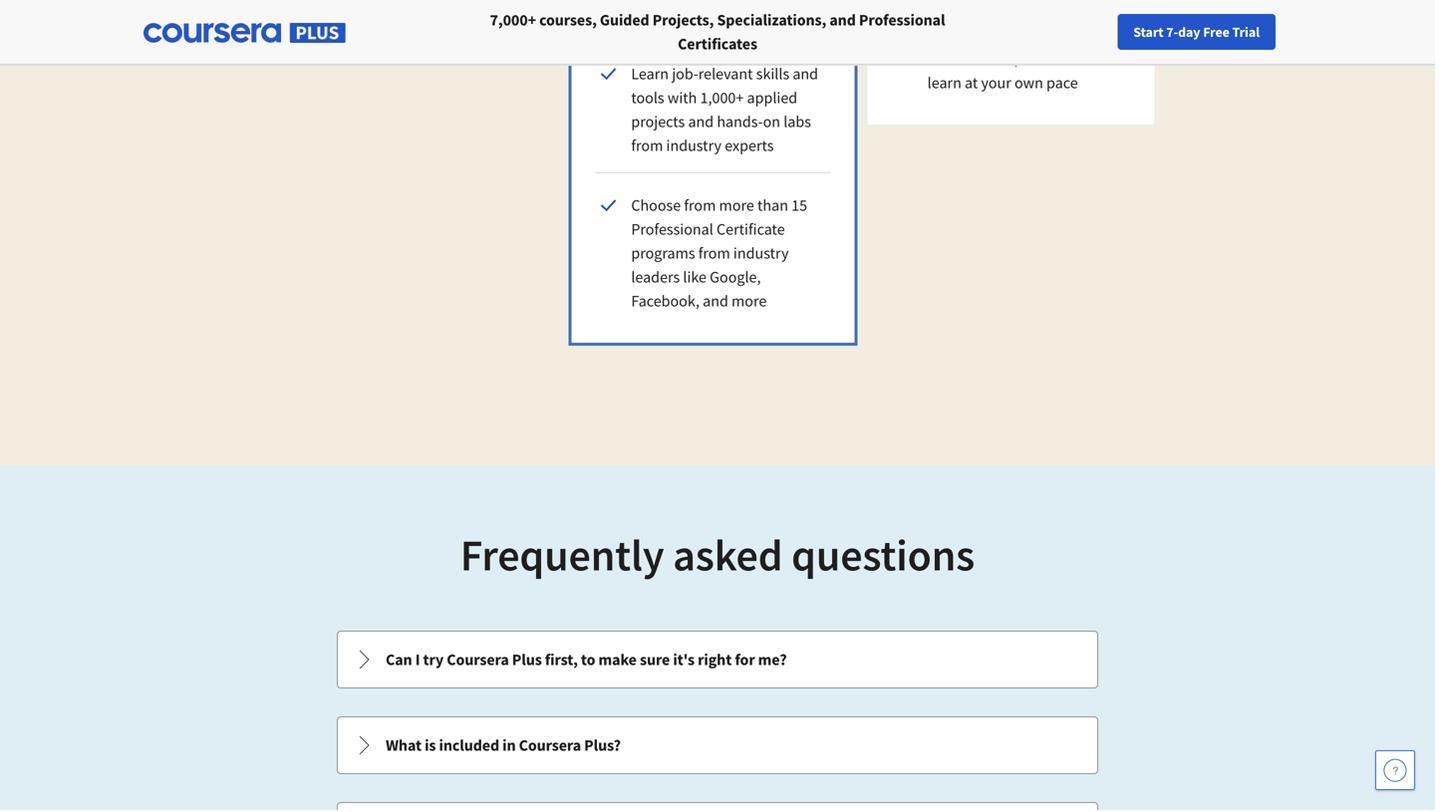 Task type: vqa. For each thing, say whether or not it's contained in the screenshot.
Programs—All
no



Task type: locate. For each thing, give the bounding box(es) containing it.
can i try coursera plus first, to make sure it's right for me?
[[386, 650, 787, 670]]

own
[[1015, 73, 1043, 93]]

0 vertical spatial industry
[[666, 136, 722, 155]]

find your new career link
[[1038, 20, 1183, 45]]

more up certificate
[[719, 195, 754, 215]]

1 vertical spatial to
[[581, 650, 595, 670]]

professional inside choose from more than 15 professional certificate programs from industry leaders like google, facebook, and more
[[631, 219, 713, 239]]

to
[[1103, 25, 1117, 45], [581, 650, 595, 670]]

and down google,
[[703, 291, 728, 311]]

in
[[502, 736, 516, 756]]

learn
[[928, 73, 962, 93]]

industry inside the learn job-relevant skills and tools with 1,000+ applied projects and hands-on labs from industry experts
[[666, 136, 722, 155]]

certificates
[[733, 4, 806, 24]]

None search field
[[274, 12, 613, 52]]

1 horizontal spatial your
[[1076, 23, 1103, 41]]

professional up achieve
[[859, 10, 945, 30]]

0 horizontal spatial coursera
[[447, 650, 509, 670]]

1 vertical spatial professional
[[631, 219, 713, 239]]

enjoy maximum flexibility to achieve work/life balance and learn at your own pace
[[928, 25, 1126, 93]]

and right 'specializations,'
[[830, 10, 856, 30]]

can i try coursera plus first, to make sure it's right for me? button
[[338, 632, 1097, 688]]

programs
[[631, 243, 695, 263]]

industry down the "projects"
[[666, 136, 722, 155]]

to inside dropdown button
[[581, 650, 595, 670]]

relevant
[[698, 64, 753, 84]]

i
[[415, 650, 420, 670]]

0 vertical spatial from
[[631, 136, 663, 155]]

and down find your new career link
[[1100, 49, 1126, 69]]

coursera image
[[24, 16, 151, 48]]

achieve
[[928, 49, 979, 69]]

plus
[[512, 650, 542, 670]]

guided
[[600, 10, 649, 30]]

maximum
[[968, 25, 1035, 45]]

on
[[763, 112, 780, 132]]

0 horizontal spatial industry
[[666, 136, 722, 155]]

1 vertical spatial coursera
[[519, 736, 581, 756]]

to right first, on the bottom left
[[581, 650, 595, 670]]

industry inside choose from more than 15 professional certificate programs from industry leaders like google, facebook, and more
[[734, 243, 789, 263]]

more
[[719, 195, 754, 215], [732, 291, 767, 311]]

day
[[1178, 23, 1201, 41]]

professional
[[859, 10, 945, 30], [631, 219, 713, 239]]

1 vertical spatial your
[[981, 73, 1011, 93]]

experts
[[725, 136, 774, 155]]

coursera right in
[[519, 736, 581, 756]]

and
[[830, 10, 856, 30], [1100, 49, 1126, 69], [793, 64, 818, 84], [688, 112, 714, 132], [703, 291, 728, 311]]

your right at
[[981, 73, 1011, 93]]

1 horizontal spatial professional
[[859, 10, 945, 30]]

professional inside 7,000+ courses, guided projects, specializations, and professional certificates
[[859, 10, 945, 30]]

choose from more than 15 professional certificate programs from industry leaders like google, facebook, and more
[[631, 195, 807, 311]]

from down the "projects"
[[631, 136, 663, 155]]

from
[[631, 136, 663, 155], [684, 195, 716, 215], [698, 243, 730, 263]]

learn
[[631, 64, 669, 84]]

free
[[1203, 23, 1230, 41]]

coursera right try
[[447, 650, 509, 670]]

trial
[[1232, 23, 1260, 41]]

earn
[[631, 4, 662, 24]]

0 vertical spatial professional
[[859, 10, 945, 30]]

1 horizontal spatial coursera
[[519, 736, 581, 756]]

start 7-day free trial button
[[1118, 14, 1276, 50]]

balance
[[1045, 49, 1097, 69]]

from right choose
[[684, 195, 716, 215]]

coursera
[[447, 650, 509, 670], [519, 736, 581, 756]]

1 horizontal spatial industry
[[734, 243, 789, 263]]

can
[[386, 650, 412, 670]]

industry
[[666, 136, 722, 155], [734, 243, 789, 263]]

0 vertical spatial more
[[719, 195, 754, 215]]

more down google,
[[732, 291, 767, 311]]

industry down certificate
[[734, 243, 789, 263]]

leaders
[[631, 267, 680, 287]]

like
[[683, 267, 707, 287]]

choose
[[631, 195, 681, 215]]

list
[[335, 629, 1100, 810]]

enjoy
[[928, 25, 965, 45]]

to left start
[[1103, 25, 1117, 45]]

help center image
[[1383, 758, 1407, 782]]

what
[[386, 736, 422, 756]]

learn job-relevant skills and tools with 1,000+ applied projects and hands-on labs from industry experts
[[631, 64, 818, 155]]

hands-
[[717, 112, 763, 132]]

0 horizontal spatial professional
[[631, 219, 713, 239]]

1 vertical spatial industry
[[734, 243, 789, 263]]

me?
[[758, 650, 787, 670]]

0 horizontal spatial to
[[581, 650, 595, 670]]

applied
[[747, 88, 798, 108]]

your
[[1076, 23, 1103, 41], [981, 73, 1011, 93]]

0 horizontal spatial your
[[981, 73, 1011, 93]]

1,000+
[[700, 88, 744, 108]]

projects
[[631, 112, 685, 132]]

1 horizontal spatial to
[[1103, 25, 1117, 45]]

with
[[668, 88, 697, 108]]

0 vertical spatial to
[[1103, 25, 1117, 45]]

included
[[439, 736, 499, 756]]

google,
[[710, 267, 761, 287]]

from up "like"
[[698, 243, 730, 263]]

0 vertical spatial coursera
[[447, 650, 509, 670]]

15
[[792, 195, 807, 215]]

professional up programs
[[631, 219, 713, 239]]

your right find
[[1076, 23, 1103, 41]]



Task type: describe. For each thing, give the bounding box(es) containing it.
coursera inside dropdown button
[[447, 650, 509, 670]]

work/life
[[982, 49, 1041, 69]]

at
[[965, 73, 978, 93]]

earn unlimited certificates
[[631, 4, 806, 24]]

find
[[1048, 23, 1073, 41]]

skills
[[756, 64, 790, 84]]

projects,
[[653, 10, 714, 30]]

1 vertical spatial more
[[732, 291, 767, 311]]

start 7-day free trial
[[1134, 23, 1260, 41]]

unlimited
[[665, 4, 730, 24]]

tools
[[631, 88, 664, 108]]

labs
[[784, 112, 811, 132]]

than
[[758, 195, 788, 215]]

2 vertical spatial from
[[698, 243, 730, 263]]

sure
[[640, 650, 670, 670]]

and right "skills"
[[793, 64, 818, 84]]

plus?
[[584, 736, 621, 756]]

new
[[1105, 23, 1131, 41]]

1 vertical spatial from
[[684, 195, 716, 215]]

and inside the enjoy maximum flexibility to achieve work/life balance and learn at your own pace
[[1100, 49, 1126, 69]]

and inside choose from more than 15 professional certificate programs from industry leaders like google, facebook, and more
[[703, 291, 728, 311]]

to inside the enjoy maximum flexibility to achieve work/life balance and learn at your own pace
[[1103, 25, 1117, 45]]

certificate
[[717, 219, 785, 239]]

job-
[[672, 64, 698, 84]]

frequently
[[460, 527, 664, 583]]

coursera plus image
[[144, 23, 346, 43]]

for
[[735, 650, 755, 670]]

certificates
[[678, 34, 757, 54]]

try
[[423, 650, 444, 670]]

pace
[[1047, 73, 1078, 93]]

7,000+
[[490, 10, 536, 30]]

is
[[425, 736, 436, 756]]

flexibility
[[1038, 25, 1100, 45]]

and inside 7,000+ courses, guided projects, specializations, and professional certificates
[[830, 10, 856, 30]]

show notifications image
[[1204, 25, 1227, 49]]

from inside the learn job-relevant skills and tools with 1,000+ applied projects and hands-on labs from industry experts
[[631, 136, 663, 155]]

courses,
[[539, 10, 597, 30]]

start
[[1134, 23, 1164, 41]]

coursera inside dropdown button
[[519, 736, 581, 756]]

facebook,
[[631, 291, 700, 311]]

asked
[[673, 527, 783, 583]]

first,
[[545, 650, 578, 670]]

career
[[1134, 23, 1173, 41]]

7-
[[1166, 23, 1178, 41]]

what is included in coursera plus? button
[[338, 718, 1097, 773]]

and down "with"
[[688, 112, 714, 132]]

frequently asked questions
[[460, 527, 975, 583]]

make
[[599, 650, 637, 670]]

list containing can i try coursera plus first, to make sure it's right for me?
[[335, 629, 1100, 810]]

questions
[[792, 527, 975, 583]]

find your new career
[[1048, 23, 1173, 41]]

what is included in coursera plus?
[[386, 736, 621, 756]]

specializations,
[[717, 10, 827, 30]]

your inside the enjoy maximum flexibility to achieve work/life balance and learn at your own pace
[[981, 73, 1011, 93]]

it's
[[673, 650, 695, 670]]

right
[[698, 650, 732, 670]]

7,000+ courses, guided projects, specializations, and professional certificates
[[490, 10, 945, 54]]

0 vertical spatial your
[[1076, 23, 1103, 41]]



